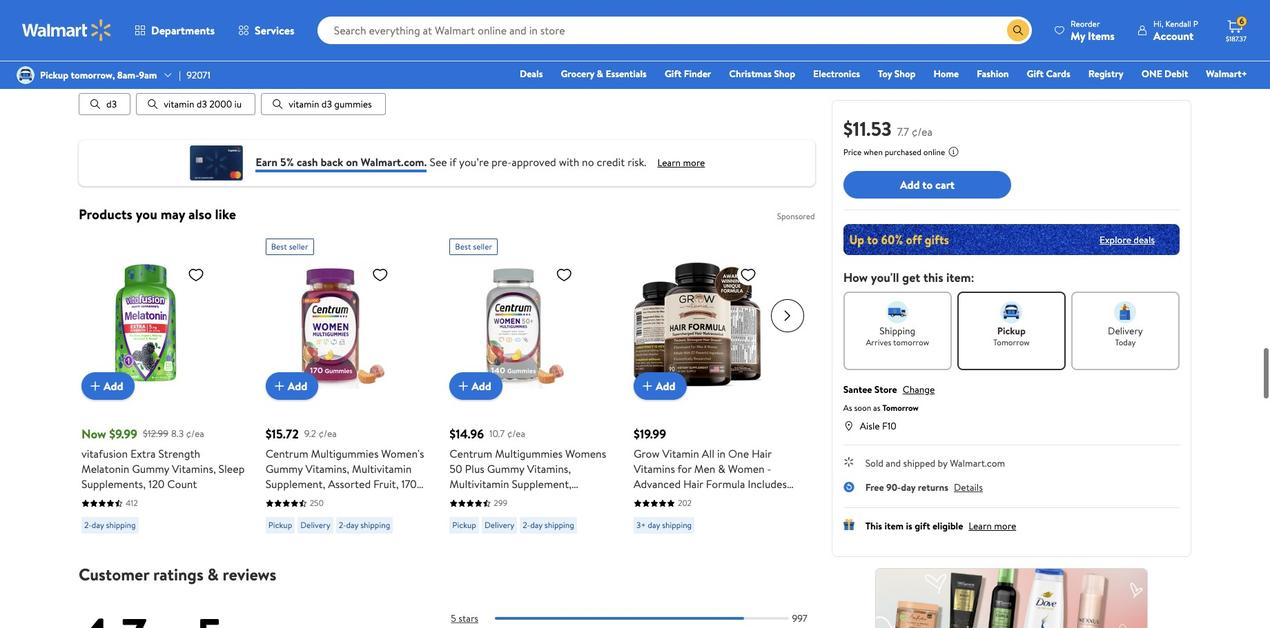 Task type: locate. For each thing, give the bounding box(es) containing it.
christmas
[[729, 67, 772, 81]]

my
[[1071, 28, 1085, 43]]

shop right toy
[[894, 67, 916, 81]]

vitamin inside button
[[164, 97, 194, 111]]

minerals
[[710, 507, 750, 523]]

toy
[[878, 67, 892, 81]]

0 horizontal spatial centrum
[[266, 447, 308, 462]]

products you may also like
[[79, 205, 236, 224]]

1 horizontal spatial centrum
[[450, 447, 492, 462]]

add up 10.7
[[472, 379, 491, 394]]

gift
[[665, 67, 682, 81], [1027, 67, 1044, 81]]

1 2- from the left
[[84, 520, 92, 532]]

2 horizontal spatial vitamins,
[[527, 462, 571, 477]]

count right 140
[[574, 492, 604, 507]]

add to cart image for 'grow vitamin all in one hair vitamins for men & women - advanced hair formula includes biotin, saw palmetto, dht blocker & trace minerals - hair supplement for hair, skin & nails - 90 veg capsules' image
[[639, 378, 656, 395]]

vitamin for vitamin d3 gummies
[[289, 97, 319, 111]]

shipping down fruit,
[[360, 520, 390, 532]]

1 horizontal spatial learn
[[969, 520, 992, 534]]

1 horizontal spatial gift
[[1027, 67, 1044, 81]]

1 horizontal spatial supplement,
[[512, 477, 572, 492]]

2- down supplements,
[[84, 520, 92, 532]]

hair
[[752, 447, 772, 462], [683, 477, 703, 492], [760, 507, 780, 523]]

supplement
[[634, 523, 691, 538]]

multigummies down 10.7
[[495, 447, 563, 462]]

1 gummy from the left
[[132, 462, 169, 477]]

reorder my items
[[1071, 18, 1115, 43]]

1 horizontal spatial count
[[266, 492, 295, 507]]

pickup
[[40, 68, 68, 82], [997, 324, 1026, 338], [268, 520, 292, 532], [452, 520, 476, 532]]

centrum multigummies women's gummy vitamins, multivitamin supplement, assorted fruit, 170 count image
[[266, 261, 394, 389]]

¢/ea for $15.72
[[319, 427, 337, 441]]

delivery for $15.72
[[300, 520, 330, 532]]

electronics link
[[807, 66, 866, 81]]

centrum
[[266, 447, 308, 462], [450, 447, 492, 462]]

d3 left gummies
[[322, 97, 332, 111]]

add left the to
[[900, 177, 920, 192]]

you're
[[459, 154, 489, 170]]

1 vertical spatial more
[[994, 520, 1016, 534]]

1 horizontal spatial -
[[767, 462, 771, 477]]

tomorrow
[[893, 337, 929, 349]]

0 horizontal spatial best seller
[[271, 241, 308, 253]]

2 horizontal spatial count
[[574, 492, 604, 507]]

add button up $14.96
[[450, 373, 502, 401]]

you'll
[[871, 269, 899, 286]]

¢/ea for $11.53
[[912, 124, 933, 139]]

2 2- from the left
[[339, 520, 346, 532]]

1 horizontal spatial add to cart image
[[455, 378, 472, 395]]

0 vertical spatial for
[[677, 462, 692, 477]]

capital one  earn 5% cash back on walmart.com. see if you're pre-approved with no credit risk. learn more element
[[657, 156, 705, 170]]

assorted left fruit,
[[328, 477, 371, 492]]

product group
[[81, 233, 246, 540], [266, 233, 430, 540], [450, 233, 614, 540], [634, 233, 798, 553]]

add button for the vitafusion extra strength melatonin gummy vitamins, sleep supplements, 120 count image
[[81, 373, 134, 401]]

supplements,
[[81, 477, 146, 492]]

shop right 'christmas'
[[774, 67, 795, 81]]

change
[[903, 383, 935, 397]]

0 horizontal spatial 2-
[[84, 520, 92, 532]]

6
[[1239, 15, 1244, 27]]

add to cart image for centrum multigummies women's gummy vitamins, multivitamin supplement, assorted fruit, 170 count image
[[271, 378, 288, 395]]

stars
[[459, 612, 478, 626]]

credit
[[597, 154, 625, 170]]

1 2-day shipping from the left
[[84, 520, 136, 532]]

1 add button from the left
[[81, 373, 134, 401]]

add to cart image
[[87, 378, 104, 395], [455, 378, 472, 395]]

day down flavor,
[[530, 520, 543, 532]]

multivitamin inside $14.96 10.7 ¢/ea centrum multigummies womens 50 plus gummy vitamins, multivitamin supplement, assorted fruit flavor, 140 count
[[450, 477, 509, 492]]

gummy down $15.72
[[266, 462, 303, 477]]

1 seller from the left
[[289, 241, 308, 253]]

1 add to cart image from the left
[[87, 378, 104, 395]]

vitamins, up 250
[[305, 462, 349, 477]]

up to sixty percent off deals. shop now. image
[[843, 224, 1180, 255]]

centrum down $15.72
[[266, 447, 308, 462]]

2 product group from the left
[[266, 233, 430, 540]]

0 vertical spatial learn
[[657, 156, 681, 170]]

1 gift from the left
[[665, 67, 682, 81]]

best for $15.72
[[271, 241, 287, 253]]

3+ day shipping
[[636, 520, 692, 532]]

assorted
[[328, 477, 371, 492], [450, 492, 492, 507]]

more
[[683, 156, 705, 170], [994, 520, 1016, 534]]

count right 120
[[167, 477, 197, 492]]

more right the risk.
[[683, 156, 705, 170]]

vitamins
[[710, 70, 745, 84]]

tomorrow,
[[71, 68, 115, 82]]

delivery down 299
[[484, 520, 514, 532]]

¢/ea inside $14.96 10.7 ¢/ea centrum multigummies womens 50 plus gummy vitamins, multivitamin supplement, assorted fruit flavor, 140 count
[[507, 427, 525, 441]]

for left men
[[677, 462, 692, 477]]

- right nails
[[793, 523, 797, 538]]

best
[[271, 241, 287, 253], [455, 241, 471, 253]]

3 2- from the left
[[523, 520, 530, 532]]

0 horizontal spatial gift
[[665, 67, 682, 81]]

3+
[[636, 520, 646, 532]]

progress bar
[[495, 618, 789, 621]]

1 horizontal spatial gummy
[[266, 462, 303, 477]]

2 horizontal spatial vitafusion
[[634, 70, 675, 84]]

item:
[[946, 269, 974, 286]]

& right ratings at the bottom left
[[207, 563, 219, 587]]

for left hair,
[[693, 523, 707, 538]]

day left the returns
[[901, 481, 916, 495]]

centrum inside $14.96 10.7 ¢/ea centrum multigummies womens 50 plus gummy vitamins, multivitamin supplement, assorted fruit flavor, 140 count
[[450, 447, 492, 462]]

1 multigummies from the left
[[311, 447, 379, 462]]

add to cart image
[[271, 378, 288, 395], [639, 378, 656, 395]]

cart
[[935, 177, 955, 192]]

add to cart image up now
[[87, 378, 104, 395]]

like
[[215, 205, 236, 224]]

d3 for vitamin d3
[[224, 70, 235, 84]]

for
[[677, 462, 692, 477], [693, 523, 707, 538]]

veg
[[649, 538, 668, 553]]

1 horizontal spatial seller
[[473, 241, 492, 253]]

fruit,
[[373, 477, 399, 492]]

add to cart image up $14.96
[[455, 378, 472, 395]]

add to cart image up $19.99
[[639, 378, 656, 395]]

$9.99
[[109, 426, 137, 443]]

gift cards
[[1027, 67, 1070, 81]]

1 horizontal spatial vitamins,
[[305, 462, 349, 477]]

day
[[901, 481, 916, 495], [92, 520, 104, 532], [346, 520, 358, 532], [530, 520, 543, 532], [648, 520, 660, 532]]

& right grocery
[[597, 67, 603, 81]]

0 horizontal spatial best
[[271, 241, 287, 253]]

2 add button from the left
[[266, 373, 318, 401]]

¢/ea right 9.2
[[319, 427, 337, 441]]

2 multigummies from the left
[[495, 447, 563, 462]]

3 vitamins, from the left
[[527, 462, 571, 477]]

- right women
[[767, 462, 771, 477]]

1 horizontal spatial add to cart image
[[639, 378, 656, 395]]

2 horizontal spatial 2-day shipping
[[523, 520, 574, 532]]

2 add to cart image from the left
[[639, 378, 656, 395]]

back
[[321, 154, 343, 170]]

hair right one
[[752, 447, 772, 462]]

legal information image
[[948, 146, 959, 157]]

count inside now $9.99 $12.99 8.3 ¢/ea vitafusion extra strength melatonin gummy vitamins, sleep supplements, 120 count
[[167, 477, 197, 492]]

hair up 202
[[683, 477, 703, 492]]

2- down $15.72 9.2 ¢/ea centrum multigummies women's gummy vitamins, multivitamin supplement, assorted fruit, 170 count
[[339, 520, 346, 532]]

3 add button from the left
[[450, 373, 502, 401]]

4 add button from the left
[[634, 373, 687, 401]]

shipping down 412
[[106, 520, 136, 532]]

2- for $15.72
[[339, 520, 346, 532]]

capitalone image
[[189, 146, 245, 181]]

formula
[[706, 477, 745, 492]]

multigummies
[[311, 447, 379, 462], [495, 447, 563, 462]]

pickup up reviews
[[268, 520, 292, 532]]

0 horizontal spatial gummy
[[132, 462, 169, 477]]

 image
[[17, 66, 35, 84]]

shop
[[774, 67, 795, 81], [894, 67, 916, 81]]

& right men
[[718, 462, 725, 477]]

gummy inside $14.96 10.7 ¢/ea centrum multigummies womens 50 plus gummy vitamins, multivitamin supplement, assorted fruit flavor, 140 count
[[487, 462, 524, 477]]

products
[[79, 205, 132, 224]]

add for 'grow vitamin all in one hair vitamins for men & women - advanced hair formula includes biotin, saw palmetto, dht blocker & trace minerals - hair supplement for hair, skin & nails - 90 veg capsules' image
[[656, 379, 675, 394]]

shipping
[[880, 324, 915, 338]]

0 horizontal spatial count
[[167, 477, 197, 492]]

1 product group from the left
[[81, 233, 246, 540]]

add up 9.2
[[288, 379, 307, 394]]

add button for 'grow vitamin all in one hair vitamins for men & women - advanced hair formula includes biotin, saw palmetto, dht blocker & trace minerals - hair supplement for hair, skin & nails - 90 veg capsules' image
[[634, 373, 687, 401]]

1 centrum from the left
[[266, 447, 308, 462]]

4 product group from the left
[[634, 233, 798, 553]]

2 centrum from the left
[[450, 447, 492, 462]]

1 shop from the left
[[774, 67, 795, 81]]

2 horizontal spatial 2-
[[523, 520, 530, 532]]

0 horizontal spatial multivitamin
[[352, 462, 412, 477]]

1 horizontal spatial 2-
[[339, 520, 346, 532]]

multigummies down 9.2
[[311, 447, 379, 462]]

3 gummy from the left
[[487, 462, 524, 477]]

add to cart image up $15.72
[[271, 378, 288, 395]]

count left 250
[[266, 492, 295, 507]]

0 horizontal spatial vitafusion
[[81, 447, 128, 462]]

2 seller from the left
[[473, 241, 492, 253]]

1 vertical spatial learn
[[969, 520, 992, 534]]

tomorrow up f10
[[882, 402, 919, 414]]

gummy down $12.99
[[132, 462, 169, 477]]

| 92071
[[179, 68, 211, 82]]

2- for $14.96
[[523, 520, 530, 532]]

1 add to cart image from the left
[[271, 378, 288, 395]]

pickup tomorrow, 8am-9am
[[40, 68, 157, 82]]

pickup down intent image for pickup
[[997, 324, 1026, 338]]

delivery down 250
[[300, 520, 330, 532]]

0 horizontal spatial more
[[683, 156, 705, 170]]

2 shipping from the left
[[360, 520, 390, 532]]

learn right the risk.
[[657, 156, 681, 170]]

grocery & essentials link
[[555, 66, 653, 81]]

d3 up iu
[[224, 70, 235, 84]]

see
[[430, 154, 447, 170]]

more right eligible
[[994, 520, 1016, 534]]

add to cart
[[900, 177, 955, 192]]

d3 left 2000
[[197, 97, 207, 111]]

vitafusion inside now $9.99 $12.99 8.3 ¢/ea vitafusion extra strength melatonin gummy vitamins, sleep supplements, 120 count
[[81, 447, 128, 462]]

¢/ea inside $11.53 7.7 ¢/ea
[[912, 124, 933, 139]]

1 best from the left
[[271, 241, 287, 253]]

2 2-day shipping from the left
[[339, 520, 390, 532]]

¢/ea right 10.7
[[507, 427, 525, 441]]

add button for centrum multigummies womens 50 plus gummy vitamins, multivitamin supplement, assorted fruit flavor, 140 count image
[[450, 373, 502, 401]]

0 horizontal spatial multigummies
[[311, 447, 379, 462]]

2 shop from the left
[[894, 67, 916, 81]]

0 horizontal spatial shop
[[774, 67, 795, 81]]

0 horizontal spatial learn
[[657, 156, 681, 170]]

grow vitamin all in one hair vitamins for men & women - advanced hair formula includes biotin, saw palmetto, dht blocker & trace minerals - hair supplement for hair, skin & nails - 90 veg capsules image
[[634, 261, 762, 389]]

add to favorites list, grow vitamin all in one hair vitamins for men & women - advanced hair formula includes biotin, saw palmetto, dht blocker & trace minerals - hair supplement for hair, skin & nails - 90 veg capsules image
[[740, 267, 757, 284]]

multigummies inside $15.72 9.2 ¢/ea centrum multigummies women's gummy vitamins, multivitamin supplement, assorted fruit, 170 count
[[311, 447, 379, 462]]

change button
[[903, 383, 935, 397]]

gummy inside now $9.99 $12.99 8.3 ¢/ea vitafusion extra strength melatonin gummy vitamins, sleep supplements, 120 count
[[132, 462, 169, 477]]

this
[[865, 520, 882, 534]]

1 horizontal spatial vitafusion
[[547, 70, 587, 84]]

electronics
[[813, 67, 860, 81]]

shop for toy shop
[[894, 67, 916, 81]]

one
[[728, 447, 749, 462]]

gift cards link
[[1021, 66, 1077, 81]]

tomorrow down intent image for pickup
[[993, 337, 1030, 349]]

¢/ea inside $15.72 9.2 ¢/ea centrum multigummies women's gummy vitamins, multivitamin supplement, assorted fruit, 170 count
[[319, 427, 337, 441]]

2-day shipping down flavor,
[[523, 520, 574, 532]]

vitamins, inside $14.96 10.7 ¢/ea centrum multigummies womens 50 plus gummy vitamins, multivitamin supplement, assorted fruit flavor, 140 count
[[527, 462, 571, 477]]

1 horizontal spatial multigummies
[[495, 447, 563, 462]]

day down supplements,
[[92, 520, 104, 532]]

¢/ea right 8.3
[[186, 427, 204, 441]]

add up $19.99
[[656, 379, 675, 394]]

multigummies for $14.96
[[495, 447, 563, 462]]

0 vertical spatial tomorrow
[[993, 337, 1030, 349]]

- right minerals
[[753, 507, 757, 523]]

sold
[[865, 457, 884, 471]]

centrum inside $15.72 9.2 ¢/ea centrum multigummies women's gummy vitamins, multivitamin supplement, assorted fruit, 170 count
[[266, 447, 308, 462]]

walmart+ link
[[1200, 66, 1254, 81]]

more inside capital one  earn 5% cash back on walmart.com. see if you're pre-approved with no credit risk. learn more element
[[683, 156, 705, 170]]

shipping down 140
[[545, 520, 574, 532]]

aisle f10
[[860, 420, 896, 433]]

140
[[555, 492, 572, 507]]

refine your search
[[79, 35, 183, 53]]

vitamins, inside now $9.99 $12.99 8.3 ¢/ea vitafusion extra strength melatonin gummy vitamins, sleep supplements, 120 count
[[172, 462, 216, 477]]

0 horizontal spatial vitamins,
[[172, 462, 216, 477]]

3 product group from the left
[[450, 233, 614, 540]]

vitamins, left sleep
[[172, 462, 216, 477]]

2 gummy from the left
[[266, 462, 303, 477]]

vitafusion gummy vitamins list item
[[607, 66, 759, 88]]

list containing vitamin d
[[79, 66, 815, 115]]

assorted left 299
[[450, 492, 492, 507]]

vitafusion inside list item
[[634, 70, 675, 84]]

1 supplement, from the left
[[266, 477, 325, 492]]

add button up $15.72
[[266, 373, 318, 401]]

2 add to cart image from the left
[[455, 378, 472, 395]]

gift finder link
[[658, 66, 717, 81]]

2-day shipping down 412
[[84, 520, 136, 532]]

fashion
[[977, 67, 1009, 81]]

0 horizontal spatial add to cart image
[[87, 378, 104, 395]]

returns
[[918, 481, 948, 495]]

vitafusion for vitafusion
[[547, 70, 587, 84]]

add button up now
[[81, 373, 134, 401]]

vitafusion inside 'list item'
[[547, 70, 587, 84]]

vitamins, up flavor,
[[527, 462, 571, 477]]

gummy up fruit
[[487, 462, 524, 477]]

skin
[[735, 523, 755, 538]]

Search search field
[[317, 17, 1032, 44]]

2 best from the left
[[455, 241, 471, 253]]

d
[[139, 70, 144, 84]]

1 horizontal spatial shop
[[894, 67, 916, 81]]

2 horizontal spatial gummy
[[487, 462, 524, 477]]

today
[[1115, 337, 1136, 349]]

assorted inside $15.72 9.2 ¢/ea centrum multigummies women's gummy vitamins, multivitamin supplement, assorted fruit, 170 count
[[328, 477, 371, 492]]

add inside add to cart 'button'
[[900, 177, 920, 192]]

day down $15.72 9.2 ¢/ea centrum multigummies women's gummy vitamins, multivitamin supplement, assorted fruit, 170 count
[[346, 520, 358, 532]]

1 best seller from the left
[[271, 241, 308, 253]]

intent image for pickup image
[[1000, 302, 1022, 324]]

1 horizontal spatial best seller
[[455, 241, 492, 253]]

3 shipping from the left
[[545, 520, 574, 532]]

gummy
[[677, 70, 708, 84]]

best seller
[[271, 241, 308, 253], [455, 241, 492, 253]]

shop inside "link"
[[894, 67, 916, 81]]

vitafusion button
[[519, 66, 601, 88]]

vitamin d3 list item
[[164, 66, 249, 88]]

deals
[[520, 67, 543, 81]]

3 2-day shipping from the left
[[523, 520, 574, 532]]

multigummies inside $14.96 10.7 ¢/ea centrum multigummies womens 50 plus gummy vitamins, multivitamin supplement, assorted fruit flavor, 140 count
[[495, 447, 563, 462]]

0 horizontal spatial assorted
[[328, 477, 371, 492]]

$14.96 10.7 ¢/ea centrum multigummies womens 50 plus gummy vitamins, multivitamin supplement, assorted fruit flavor, 140 count
[[450, 426, 606, 507]]

1 vertical spatial tomorrow
[[882, 402, 919, 414]]

d3 inside list item
[[224, 70, 235, 84]]

¢/ea right 7.7
[[912, 124, 933, 139]]

cash
[[297, 154, 318, 170]]

free
[[865, 481, 884, 495]]

count
[[167, 477, 197, 492], [266, 492, 295, 507], [574, 492, 604, 507]]

1 horizontal spatial multivitamin
[[450, 477, 509, 492]]

vitamins, inside $15.72 9.2 ¢/ea centrum multigummies women's gummy vitamins, multivitamin supplement, assorted fruit, 170 count
[[305, 462, 349, 477]]

0 horizontal spatial seller
[[289, 241, 308, 253]]

1 vertical spatial hair
[[683, 477, 703, 492]]

approved
[[512, 154, 556, 170]]

0 horizontal spatial tomorrow
[[882, 402, 919, 414]]

item
[[884, 520, 904, 534]]

product group containing now $9.99
[[81, 233, 246, 540]]

learn right eligible
[[969, 520, 992, 534]]

centrum down $14.96
[[450, 447, 492, 462]]

hair right dht
[[760, 507, 780, 523]]

1 horizontal spatial best
[[455, 241, 471, 253]]

0 horizontal spatial delivery
[[300, 520, 330, 532]]

0 horizontal spatial 2-day shipping
[[84, 520, 136, 532]]

2 gift from the left
[[1027, 67, 1044, 81]]

1 vitamins, from the left
[[172, 462, 216, 477]]

1 vertical spatial for
[[693, 523, 707, 538]]

delivery down intent image for delivery
[[1108, 324, 1143, 338]]

add button up $19.99
[[634, 373, 687, 401]]

0 vertical spatial hair
[[752, 447, 772, 462]]

120
[[148, 477, 165, 492]]

0 horizontal spatial add to cart image
[[271, 378, 288, 395]]

10.7
[[489, 427, 505, 441]]

when
[[864, 146, 883, 158]]

walmart.com.
[[361, 154, 427, 170]]

risk.
[[628, 154, 646, 170]]

seller for $14.96
[[473, 241, 492, 253]]

1 horizontal spatial assorted
[[450, 492, 492, 507]]

$11.53 7.7 ¢/ea
[[843, 115, 933, 142]]

2 supplement, from the left
[[512, 477, 572, 492]]

0 vertical spatial more
[[683, 156, 705, 170]]

&
[[597, 67, 603, 81], [718, 462, 725, 477], [672, 507, 680, 523], [757, 523, 765, 538], [207, 563, 219, 587]]

2-day shipping down fruit,
[[339, 520, 390, 532]]

2 vitamins, from the left
[[305, 462, 349, 477]]

multivitamin
[[352, 462, 412, 477], [450, 477, 509, 492]]

intent image for delivery image
[[1114, 302, 1136, 324]]

add up $9.99
[[104, 379, 123, 394]]

vitamin d3 gummies button
[[261, 93, 386, 115]]

2 best seller from the left
[[455, 241, 492, 253]]

centrum for $14.96
[[450, 447, 492, 462]]

shipping down 202
[[662, 520, 692, 532]]

1 horizontal spatial delivery
[[484, 520, 514, 532]]

250
[[310, 498, 324, 510]]

6 $187.37
[[1226, 15, 1247, 43]]

list
[[79, 66, 815, 115]]

& right skin
[[757, 523, 765, 538]]

1 horizontal spatial 2-day shipping
[[339, 520, 390, 532]]

0 horizontal spatial supplement,
[[266, 477, 325, 492]]

supplement, inside $14.96 10.7 ¢/ea centrum multigummies womens 50 plus gummy vitamins, multivitamin supplement, assorted fruit flavor, 140 count
[[512, 477, 572, 492]]

2- down flavor,
[[523, 520, 530, 532]]



Task type: describe. For each thing, give the bounding box(es) containing it.
90
[[634, 538, 646, 553]]

50
[[450, 462, 462, 477]]

men
[[694, 462, 715, 477]]

trace
[[682, 507, 707, 523]]

search icon image
[[1013, 25, 1024, 36]]

Walmart Site-Wide search field
[[317, 17, 1032, 44]]

add for centrum multigummies womens 50 plus gummy vitamins, multivitamin supplement, assorted fruit flavor, 140 count image
[[472, 379, 491, 394]]

2-day shipping for $15.72
[[339, 520, 390, 532]]

flavor,
[[520, 492, 552, 507]]

gift for gift finder
[[665, 67, 682, 81]]

$14.96
[[450, 426, 484, 443]]

d3 list item
[[79, 93, 131, 115]]

on
[[346, 154, 358, 170]]

extra
[[130, 447, 156, 462]]

2000
[[209, 97, 232, 111]]

vitamin for vitamin d3 2000 iu
[[164, 97, 194, 111]]

5 stars
[[451, 612, 478, 626]]

assorted inside $14.96 10.7 ¢/ea centrum multigummies womens 50 plus gummy vitamins, multivitamin supplement, assorted fruit flavor, 140 count
[[450, 492, 492, 507]]

sleep
[[219, 462, 245, 477]]

best for $14.96
[[455, 241, 471, 253]]

blocker
[[634, 507, 670, 523]]

1 horizontal spatial more
[[994, 520, 1016, 534]]

explore deals
[[1099, 233, 1155, 247]]

1 horizontal spatial tomorrow
[[993, 337, 1030, 349]]

home link
[[927, 66, 965, 81]]

d3 for vitamin d3 gummies
[[322, 97, 332, 111]]

explore
[[1099, 233, 1131, 247]]

seller for $15.72
[[289, 241, 308, 253]]

shipped
[[903, 457, 935, 471]]

this
[[923, 269, 943, 286]]

earn 5% cash back on walmart.com. see if you're pre-approved with no credit risk.
[[256, 154, 646, 170]]

centrum for $15.72
[[266, 447, 308, 462]]

one debit
[[1142, 67, 1188, 81]]

p
[[1193, 18, 1198, 29]]

add to favorites list, centrum multigummies womens 50 plus gummy vitamins, multivitamin supplement, assorted fruit flavor, 140 count image
[[556, 267, 572, 284]]

arrives
[[866, 337, 891, 349]]

4 shipping from the left
[[662, 520, 692, 532]]

dht
[[738, 492, 760, 507]]

toy shop link
[[872, 66, 922, 81]]

is
[[906, 520, 912, 534]]

explore deals link
[[1094, 227, 1160, 252]]

vitamin d
[[106, 70, 144, 84]]

centrum multigummies womens 50 plus gummy vitamins, multivitamin supplement, assorted fruit flavor, 140 count image
[[450, 261, 578, 389]]

1 shipping from the left
[[106, 520, 136, 532]]

product group containing $15.72
[[266, 233, 430, 540]]

d3 button
[[79, 93, 131, 115]]

christmas shop
[[729, 67, 795, 81]]

in
[[717, 447, 726, 462]]

get
[[902, 269, 920, 286]]

biotin,
[[634, 492, 664, 507]]

add button for centrum multigummies women's gummy vitamins, multivitamin supplement, assorted fruit, 170 count image
[[266, 373, 318, 401]]

as
[[843, 402, 852, 414]]

best seller for $14.96
[[455, 241, 492, 253]]

all
[[702, 447, 714, 462]]

grocery
[[561, 67, 594, 81]]

one
[[1142, 67, 1162, 81]]

walmart+
[[1206, 67, 1247, 81]]

customer ratings & reviews
[[79, 563, 276, 587]]

0 horizontal spatial -
[[753, 507, 757, 523]]

vitamin for vitamin d
[[106, 70, 137, 84]]

supplement, inside $15.72 9.2 ¢/ea centrum multigummies women's gummy vitamins, multivitamin supplement, assorted fruit, 170 count
[[266, 477, 325, 492]]

ratings
[[153, 563, 203, 587]]

vitamins
[[634, 462, 675, 477]]

vitamin d3 2000 iu button
[[136, 93, 256, 115]]

intent image for shipping image
[[886, 302, 909, 324]]

¢/ea inside now $9.99 $12.99 8.3 ¢/ea vitafusion extra strength melatonin gummy vitamins, sleep supplements, 120 count
[[186, 427, 204, 441]]

no
[[582, 154, 594, 170]]

multivitamin inside $15.72 9.2 ¢/ea centrum multigummies women's gummy vitamins, multivitamin supplement, assorted fruit, 170 count
[[352, 462, 412, 477]]

registry
[[1088, 67, 1124, 81]]

d3 for vitamin d3 2000 iu
[[197, 97, 207, 111]]

2 horizontal spatial -
[[793, 523, 797, 538]]

online
[[923, 146, 945, 158]]

90-
[[886, 481, 901, 495]]

earn
[[256, 154, 278, 170]]

tomorrow inside santee store change as soon as tomorrow
[[882, 402, 919, 414]]

add for the vitafusion extra strength melatonin gummy vitamins, sleep supplements, 120 count image
[[104, 379, 123, 394]]

0 horizontal spatial for
[[677, 462, 692, 477]]

d3 down vitamin d button
[[106, 97, 117, 111]]

2 vertical spatial hair
[[760, 507, 780, 523]]

vitafusion list item
[[519, 66, 601, 88]]

gift for gift cards
[[1027, 67, 1044, 81]]

vitamin d3 2000 iu list item
[[136, 93, 256, 115]]

women
[[728, 462, 765, 477]]

pickup inside pickup tomorrow
[[997, 324, 1026, 338]]

product group containing $14.96
[[450, 233, 614, 540]]

$12.99
[[143, 427, 168, 441]]

next slide for products you may also like list image
[[771, 300, 804, 333]]

5%
[[280, 154, 294, 170]]

$187.37
[[1226, 34, 1247, 43]]

add to favorites list, vitafusion extra strength melatonin gummy vitamins, sleep supplements, 120 count image
[[188, 267, 204, 284]]

count inside $15.72 9.2 ¢/ea centrum multigummies women's gummy vitamins, multivitamin supplement, assorted fruit, 170 count
[[266, 492, 295, 507]]

vitamin
[[662, 447, 699, 462]]

2 horizontal spatial delivery
[[1108, 324, 1143, 338]]

add for centrum multigummies women's gummy vitamins, multivitamin supplement, assorted fruit, 170 count image
[[288, 379, 307, 394]]

now $9.99 $12.99 8.3 ¢/ea vitafusion extra strength melatonin gummy vitamins, sleep supplements, 120 count
[[81, 426, 245, 492]]

grow
[[634, 447, 660, 462]]

1 horizontal spatial for
[[693, 523, 707, 538]]

free 90-day returns details
[[865, 481, 983, 495]]

vitamin for vitamin d3
[[191, 70, 222, 84]]

capsules
[[670, 538, 712, 553]]

$15.72 9.2 ¢/ea centrum multigummies women's gummy vitamins, multivitamin supplement, assorted fruit, 170 count
[[266, 426, 424, 507]]

account
[[1153, 28, 1194, 43]]

women's
[[381, 447, 424, 462]]

gummy inside $15.72 9.2 ¢/ea centrum multigummies women's gummy vitamins, multivitamin supplement, assorted fruit, 170 count
[[266, 462, 303, 477]]

delivery today
[[1108, 324, 1143, 349]]

grocery & essentials
[[561, 67, 647, 81]]

add to cart image for delivery
[[455, 378, 472, 395]]

saw
[[667, 492, 686, 507]]

you
[[136, 205, 157, 224]]

hi,
[[1153, 18, 1163, 29]]

pickup down 50
[[452, 520, 476, 532]]

$19.99
[[634, 426, 666, 443]]

vitafusion for vitafusion gummy vitamins
[[634, 70, 675, 84]]

& left 'trace'
[[672, 507, 680, 523]]

debit
[[1165, 67, 1188, 81]]

multigummies for $15.72
[[311, 447, 379, 462]]

8am-
[[117, 68, 139, 82]]

add to favorites list, centrum multigummies women's gummy vitamins, multivitamin supplement, assorted fruit, 170 count image
[[372, 267, 388, 284]]

walmart image
[[22, 19, 112, 41]]

$15.72
[[266, 426, 299, 443]]

product group containing $19.99
[[634, 233, 798, 553]]

best seller for $15.72
[[271, 241, 308, 253]]

9.2
[[304, 427, 316, 441]]

5
[[451, 612, 456, 626]]

nails
[[767, 523, 790, 538]]

add to cart button
[[843, 171, 1011, 199]]

vitamin d button
[[79, 66, 158, 88]]

vitamin d list item
[[79, 66, 158, 88]]

shop for christmas shop
[[774, 67, 795, 81]]

pickup left tomorrow,
[[40, 68, 68, 82]]

aisle
[[860, 420, 880, 433]]

vitamin d3
[[191, 70, 235, 84]]

delivery for $14.96
[[484, 520, 514, 532]]

2-day shipping for $14.96
[[523, 520, 574, 532]]

learn more button
[[969, 520, 1016, 534]]

items
[[1088, 28, 1115, 43]]

vitamin d3 gummies list item
[[261, 93, 386, 115]]

day right 3+
[[648, 520, 660, 532]]

to
[[922, 177, 933, 192]]

add to cart image for 412
[[87, 378, 104, 395]]

vitamin d3 2000 iu
[[164, 97, 242, 111]]

9am
[[139, 68, 157, 82]]

vitafusion extra strength melatonin gummy vitamins, sleep supplements, 120 count image
[[81, 261, 210, 389]]

gifting made easy image
[[843, 520, 854, 531]]

count inside $14.96 10.7 ¢/ea centrum multigummies womens 50 plus gummy vitamins, multivitamin supplement, assorted fruit flavor, 140 count
[[574, 492, 604, 507]]

details button
[[954, 481, 983, 495]]

¢/ea for $14.96
[[507, 427, 525, 441]]

shipping arrives tomorrow
[[866, 324, 929, 349]]

fashion link
[[971, 66, 1015, 81]]



Task type: vqa. For each thing, say whether or not it's contained in the screenshot.
$647.98
no



